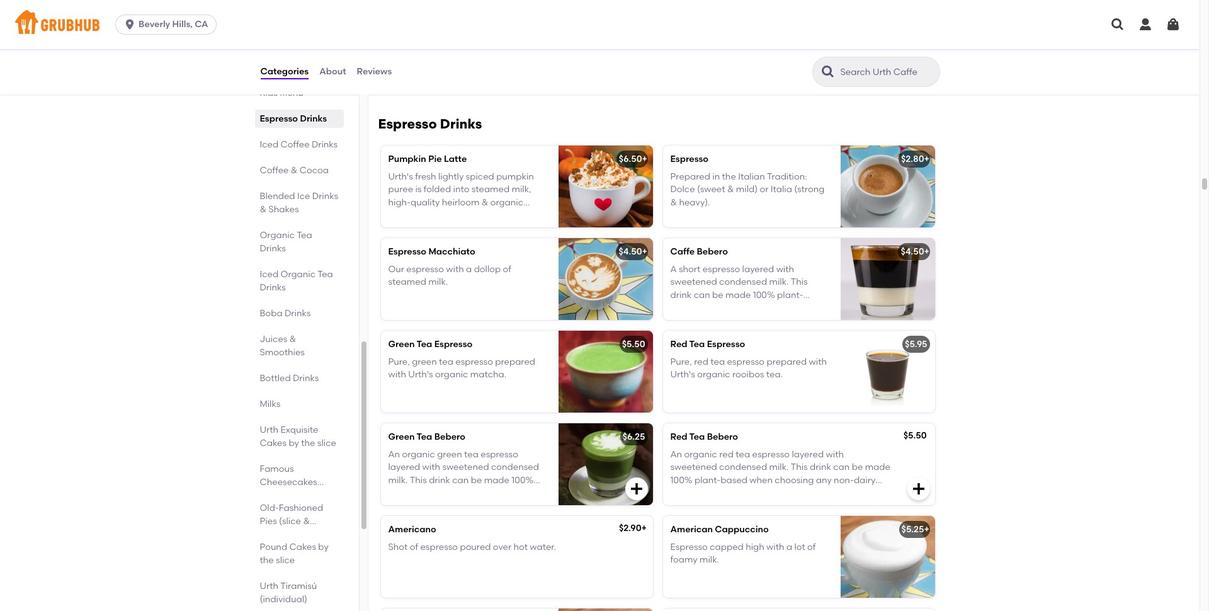 Task type: vqa. For each thing, say whether or not it's contained in the screenshot.
non- related to An organic red tea espresso layered with sweetened condensed milk. This drink can be made 100% plant-based when choosing any non-dairy milk substitute.
yes



Task type: describe. For each thing, give the bounding box(es) containing it.
sweetened inside a short espresso layered with sweetened condensed milk. this drink can be made 100% plant- based when choosing any non-dairy milk substitute.
[[671, 277, 718, 287]]

macchiato
[[429, 246, 476, 257]]

american cappuccino
[[671, 524, 769, 535]]

100% for an organic green tea espresso layered with sweetened condensed milk. this drink can be made 100% plant-based when choosing any non-dairy milk substitute.
[[512, 475, 534, 485]]

cheese.
[[671, 46, 704, 57]]

milk for an organic green tea espresso layered with sweetened condensed milk. this drink can be made 100% plant-based when choosing any non-dairy milk substitute.
[[432, 500, 450, 511]]

iced for iced coffee drinks
[[260, 139, 279, 150]]

fashioned
[[279, 503, 323, 514]]

non- for an organic red tea espresso layered with sweetened condensed milk. this drink can be made 100% plant-based when choosing any non-dairy milk substitute.
[[834, 475, 854, 485]]

when for an organic red tea espresso layered with sweetened condensed milk. this drink can be made 100% plant-based when choosing any non-dairy milk substitute.
[[750, 475, 773, 485]]

drink for an organic red tea espresso layered with sweetened condensed milk. this drink can be made 100% plant-based when choosing any non-dairy milk substitute.
[[810, 462, 832, 473]]

boba drinks
[[260, 308, 311, 319]]

tea.
[[767, 369, 783, 380]]

green tea espresso image
[[559, 331, 653, 412]]

boba
[[260, 308, 283, 319]]

sandwich)
[[388, 46, 434, 57]]

made inside a short espresso layered with sweetened condensed milk. this drink can be made 100% plant- based when choosing any non-dairy milk substitute.
[[726, 290, 751, 300]]

$6.50 +
[[619, 154, 648, 164]]

milk. inside espresso capped high with a lot of foamy milk.
[[700, 555, 720, 565]]

a inside espresso capped high with a lot of foamy milk.
[[787, 542, 793, 553]]

dairy for an organic green tea espresso layered with sweetened condensed milk. this drink can be made 100% plant-based when choosing any non-dairy milk substitute.
[[408, 500, 430, 511]]

0 vertical spatial coffee
[[281, 139, 310, 150]]

& inside juices & smoothies
[[290, 334, 296, 345]]

drinks right "bottled"
[[293, 373, 319, 384]]

old-
[[260, 503, 279, 514]]

bread inside country white bread with mozzarella cheese. includes a side of fresh fruit (strawberry & banana).
[[733, 33, 759, 44]]

slice inside urth exquisite cakes by the slice
[[317, 438, 336, 449]]

with inside the pure, green tea espresso prepared with urth's organic matcha.
[[388, 369, 406, 380]]

any for an organic red tea espresso layered with sweetened condensed milk. this drink can be made 100% plant-based when choosing any non-dairy milk substitute.
[[816, 475, 832, 485]]

svg image inside main navigation navigation
[[1111, 17, 1126, 32]]

1 vertical spatial $5.50
[[904, 430, 927, 441]]

about
[[320, 66, 346, 77]]

$2.80 +
[[902, 154, 930, 164]]

dairy inside a short espresso layered with sweetened condensed milk. this drink can be made 100% plant- based when choosing any non-dairy milk substitute.
[[804, 302, 826, 313]]

latte
[[444, 154, 467, 164]]

bottled drinks
[[260, 373, 319, 384]]

juices
[[260, 334, 288, 345]]

be inside a short espresso layered with sweetened condensed milk. this drink can be made 100% plant- based when choosing any non-dairy milk substitute.
[[713, 290, 724, 300]]

a inside our espresso with a dollop of steamed milk.
[[466, 264, 472, 275]]

caffe bebero
[[671, 246, 728, 257]]

smoothies
[[260, 347, 305, 358]]

cakes inside famous cheesecakes (individual) old-fashioned pies (slice & individual) pound cakes by the slice
[[290, 542, 316, 553]]

choosing for an organic green tea espresso layered with sweetened condensed milk. this drink can be made 100% plant-based when choosing any non-dairy milk substitute.
[[469, 488, 508, 498]]

(individual) for famous
[[260, 490, 307, 501]]

with inside espresso capped high with a lot of foamy milk.
[[767, 542, 785, 553]]

red inside pure, red tea espresso prepared with urth's organic rooibos tea.
[[695, 357, 709, 367]]

organic inside the pure, green tea espresso prepared with urth's organic matcha.
[[435, 369, 468, 380]]

our espresso with a dollop of steamed milk.
[[388, 264, 512, 287]]

bread inside (organic peanut butter & jelly sandwich)  soft bread with organic peanut butter and urth's famous strawberry jam.
[[455, 46, 481, 57]]

organic inside (organic peanut butter & jelly sandwich)  soft bread with organic peanut butter and urth's famous strawberry jam.
[[503, 46, 536, 57]]

espresso up the pure, green tea espresso prepared with urth's organic matcha. at the bottom left of the page
[[435, 339, 473, 349]]

of inside espresso capped high with a lot of foamy milk.
[[808, 542, 816, 553]]

(individual) for urth
[[260, 594, 307, 605]]

iced organic tea drinks
[[260, 269, 333, 293]]

italian
[[739, 171, 765, 182]]

this for an organic green tea espresso layered with sweetened condensed milk. this drink can be made 100% plant-based when choosing any non-dairy milk substitute.
[[410, 475, 427, 485]]

100% inside a short espresso layered with sweetened condensed milk. this drink can be made 100% plant- based when choosing any non-dairy milk substitute.
[[753, 290, 776, 300]]

tiramisú
[[281, 581, 317, 592]]

+ for american cappuccino
[[925, 524, 930, 535]]

shakes
[[269, 204, 299, 215]]

1 horizontal spatial espresso drinks
[[378, 116, 482, 131]]

individual)
[[260, 529, 304, 540]]

be for an organic red tea espresso layered with sweetened condensed milk. this drink can be made 100% plant-based when choosing any non-dairy milk substitute.
[[852, 462, 863, 473]]

organic tea drinks
[[260, 230, 312, 254]]

the inside prepared in the italian tradition: dolce (sweet & mild) or italia (strong & heavy).
[[722, 171, 736, 182]]

urth tiramisú (individual)
[[260, 581, 317, 605]]

& inside (organic peanut butter & jelly sandwich)  soft bread with organic peanut butter and urth's famous strawberry jam.
[[490, 33, 496, 44]]

dairy for an organic red tea espresso layered with sweetened condensed milk. this drink can be made 100% plant-based when choosing any non-dairy milk substitute.
[[854, 475, 876, 485]]

espresso up prepared at right top
[[671, 154, 709, 164]]

cakes inside urth exquisite cakes by the slice
[[260, 438, 287, 449]]

pure, green tea espresso prepared with urth's organic matcha.
[[388, 357, 536, 380]]

milk inside a short espresso layered with sweetened condensed milk. this drink can be made 100% plant- based when choosing any non-dairy milk substitute.
[[671, 315, 688, 326]]

rooibos
[[733, 369, 765, 380]]

milks
[[260, 399, 281, 410]]

grilled cheese panini image
[[841, 7, 935, 89]]

espresso capped high with a lot of foamy milk.
[[671, 542, 816, 565]]

drink inside a short espresso layered with sweetened condensed milk. this drink can be made 100% plant- based when choosing any non-dairy milk substitute.
[[671, 290, 692, 300]]

an for an organic red tea espresso layered with sweetened condensed milk. this drink can be made 100% plant-based when choosing any non-dairy milk substitute.
[[671, 449, 682, 460]]

choosing inside a short espresso layered with sweetened condensed milk. this drink can be made 100% plant- based when choosing any non-dairy milk substitute.
[[725, 302, 764, 313]]

0 horizontal spatial espresso drinks
[[260, 113, 327, 124]]

non- inside a short espresso layered with sweetened condensed milk. this drink can be made 100% plant- based when choosing any non-dairy milk substitute.
[[784, 302, 804, 313]]

side
[[751, 46, 770, 57]]

steamed
[[388, 277, 427, 287]]

substitute. inside a short espresso layered with sweetened condensed milk. this drink can be made 100% plant- based when choosing any non-dairy milk substitute.
[[690, 315, 735, 326]]

milk. inside an organic green tea espresso layered with sweetened condensed milk. this drink can be made 100% plant-based when choosing any non-dairy milk substitute.
[[388, 475, 408, 485]]

plant- inside a short espresso layered with sweetened condensed milk. this drink can be made 100% plant- based when choosing any non-dairy milk substitute.
[[778, 290, 804, 300]]

organic inside an organic green tea espresso layered with sweetened condensed milk. this drink can be made 100% plant-based when choosing any non-dairy milk substitute.
[[402, 449, 435, 460]]

$2.90 +
[[619, 523, 647, 533]]

espresso image
[[841, 145, 935, 227]]

svg image inside beverly hills, ca button
[[124, 18, 136, 31]]

exquisite
[[281, 425, 319, 435]]

of right 'shot'
[[410, 542, 418, 553]]

high
[[746, 542, 765, 553]]

1 vertical spatial coffee
[[260, 165, 289, 176]]

$5.95
[[906, 339, 928, 349]]

$4.50 + for our espresso with a dollop of steamed milk.
[[619, 246, 648, 257]]

tea inside iced organic tea drinks
[[318, 269, 333, 280]]

with inside our espresso with a dollop of steamed milk.
[[446, 264, 464, 275]]

bottled
[[260, 373, 291, 384]]

includes
[[706, 46, 741, 57]]

(slice
[[279, 516, 301, 527]]

tea inside an organic green tea espresso layered with sweetened condensed milk. this drink can be made 100% plant-based when choosing any non-dairy milk substitute.
[[464, 449, 479, 460]]

substitute. for an organic green tea espresso layered with sweetened condensed milk. this drink can be made 100% plant-based when choosing any non-dairy milk substitute.
[[452, 500, 496, 511]]

pure, for pure, red tea espresso prepared with urth's organic rooibos tea.
[[671, 357, 692, 367]]

espresso inside a short espresso layered with sweetened condensed milk. this drink can be made 100% plant- based when choosing any non-dairy milk substitute.
[[703, 264, 741, 275]]

tradition:
[[767, 171, 808, 182]]

choosing for an organic red tea espresso layered with sweetened condensed milk. this drink can be made 100% plant-based when choosing any non-dairy milk substitute.
[[775, 475, 814, 485]]

+ for espresso macchiato
[[642, 246, 648, 257]]

Search Urth Caffe search field
[[840, 66, 936, 78]]

& down the dolce in the top right of the page
[[671, 197, 677, 208]]

over
[[493, 542, 512, 553]]

$2.90
[[619, 523, 642, 533]]

can for an organic green tea espresso layered with sweetened condensed milk. this drink can be made 100% plant-based when choosing any non-dairy milk substitute.
[[453, 475, 469, 485]]

water.
[[530, 542, 556, 553]]

espresso up our
[[388, 246, 427, 257]]

& inside country white bread with mozzarella cheese. includes a side of fresh fruit (strawberry & banana).
[[723, 59, 730, 70]]

$6.50
[[619, 154, 642, 164]]

heavy).
[[680, 197, 710, 208]]

banana).
[[732, 59, 771, 70]]

espresso inside our espresso with a dollop of steamed milk.
[[407, 264, 444, 275]]

a short espresso layered with sweetened condensed milk. this drink can be made 100% plant- based when choosing any non-dairy milk substitute.
[[671, 264, 826, 326]]

or
[[760, 184, 769, 195]]

red for red tea espresso
[[671, 339, 688, 349]]

tea for red tea espresso
[[690, 339, 705, 349]]

espresso inside the pure, green tea espresso prepared with urth's organic matcha.
[[456, 357, 493, 367]]

with inside pure, red tea espresso prepared with urth's organic rooibos tea.
[[809, 357, 827, 367]]

+ for pumpkin pie latte
[[642, 154, 648, 164]]

condensed for an organic green tea espresso layered with sweetened condensed milk. this drink can be made 100% plant-based when choosing any non-dairy milk substitute.
[[491, 462, 539, 473]]

milk. inside a short espresso layered with sweetened condensed milk. this drink can be made 100% plant- based when choosing any non-dairy milk substitute.
[[770, 277, 789, 287]]

(organic peanut butter & jelly sandwich)  soft bread with organic peanut butter and urth's famous strawberry jam. button
[[381, 7, 653, 89]]

famous
[[260, 464, 294, 474]]

italian cappuccino image
[[559, 608, 653, 611]]

tea inside an organic red tea espresso layered with sweetened condensed milk. this drink can be made 100% plant-based when choosing any non-dairy milk substitute.
[[736, 449, 751, 460]]

country white bread with mozzarella cheese. includes a side of fresh fruit (strawberry & banana).
[[671, 33, 827, 70]]

pumpkin pie latte image
[[559, 145, 653, 227]]

0 horizontal spatial svg image
[[911, 65, 927, 80]]

$5.25
[[902, 524, 925, 535]]

milk. inside an organic red tea espresso layered with sweetened condensed milk. this drink can be made 100% plant-based when choosing any non-dairy milk substitute.
[[770, 462, 789, 473]]

$4.50 for a short espresso layered with sweetened condensed milk. this drink can be made 100% plant- based when choosing any non-dairy milk substitute.
[[901, 246, 925, 257]]

organic inside iced organic tea drinks
[[281, 269, 316, 280]]

blended ice drinks & shakes
[[260, 191, 338, 215]]

blended
[[260, 191, 295, 202]]

when for an organic green tea espresso layered with sweetened condensed milk. this drink can be made 100% plant-based when choosing any non-dairy milk substitute.
[[444, 488, 467, 498]]

search icon image
[[821, 64, 836, 79]]

pumpkin pie latte
[[388, 154, 467, 164]]

when inside a short espresso layered with sweetened condensed milk. this drink can be made 100% plant- based when choosing any non-dairy milk substitute.
[[700, 302, 723, 313]]

a inside country white bread with mozzarella cheese. includes a side of fresh fruit (strawberry & banana).
[[744, 46, 749, 57]]

green tea bebero
[[388, 431, 466, 442]]

tea inside "organic tea drinks"
[[297, 230, 312, 241]]

drinks inside iced organic tea drinks
[[260, 282, 286, 293]]

green inside an organic green tea espresso layered with sweetened condensed milk. this drink can be made 100% plant-based when choosing any non-dairy milk substitute.
[[437, 449, 462, 460]]

red tea bebero
[[671, 431, 739, 442]]

by inside urth exquisite cakes by the slice
[[289, 438, 299, 449]]

short
[[679, 264, 701, 275]]

mozzarella
[[781, 33, 827, 44]]

prepared for matcha.
[[495, 357, 536, 367]]

categories button
[[260, 49, 309, 95]]

condensed inside a short espresso layered with sweetened condensed milk. this drink can be made 100% plant- based when choosing any non-dairy milk substitute.
[[720, 277, 768, 287]]

non- for an organic green tea espresso layered with sweetened condensed milk. this drink can be made 100% plant-based when choosing any non-dairy milk substitute.
[[388, 500, 408, 511]]

with inside an organic red tea espresso layered with sweetened condensed milk. this drink can be made 100% plant-based when choosing any non-dairy milk substitute.
[[826, 449, 844, 460]]

urth for urth exquisite cakes by the slice
[[260, 425, 279, 435]]

shot of espresso poured over hot water.
[[388, 542, 556, 553]]

based for an organic green tea espresso layered with sweetened condensed milk. this drink can be made 100% plant-based when choosing any non-dairy milk substitute.
[[415, 488, 441, 498]]

& left mild)
[[728, 184, 734, 195]]

white
[[707, 33, 731, 44]]

slice inside famous cheesecakes (individual) old-fashioned pies (slice & individual) pound cakes by the slice
[[276, 555, 295, 566]]

made for an organic green tea espresso layered with sweetened condensed milk. this drink can be made 100% plant-based when choosing any non-dairy milk substitute.
[[484, 475, 510, 485]]

tea inside the pure, green tea espresso prepared with urth's organic matcha.
[[439, 357, 454, 367]]

with inside (organic peanut butter & jelly sandwich)  soft bread with organic peanut butter and urth's famous strawberry jam.
[[483, 46, 501, 57]]

urth's for red
[[671, 369, 696, 380]]

& inside famous cheesecakes (individual) old-fashioned pies (slice & individual) pound cakes by the slice
[[303, 516, 310, 527]]

organic inside an organic red tea espresso layered with sweetened condensed milk. this drink can be made 100% plant-based when choosing any non-dairy milk substitute.
[[685, 449, 718, 460]]

peanut butter jelly sandwich image
[[559, 7, 653, 89]]

layered inside a short espresso layered with sweetened condensed milk. this drink can be made 100% plant- based when choosing any non-dairy milk substitute.
[[743, 264, 775, 275]]

any for an organic green tea espresso layered with sweetened condensed milk. this drink can be made 100% plant-based when choosing any non-dairy milk substitute.
[[510, 488, 526, 498]]

drinks up latte
[[440, 116, 482, 131]]

any inside a short espresso layered with sweetened condensed milk. this drink can be made 100% plant- based when choosing any non-dairy milk substitute.
[[766, 302, 782, 313]]

american cappuccino image
[[841, 516, 935, 598]]

green inside the pure, green tea espresso prepared with urth's organic matcha.
[[412, 357, 437, 367]]

drinks inside "organic tea drinks"
[[260, 243, 286, 254]]

cocoa
[[300, 165, 329, 176]]

beverly hills, ca button
[[115, 14, 221, 35]]

milk. inside our espresso with a dollop of steamed milk.
[[429, 277, 448, 287]]

juices & smoothies
[[260, 334, 305, 358]]

famous cheesecakes (individual) old-fashioned pies (slice & individual) pound cakes by the slice
[[260, 464, 329, 566]]

red for red tea bebero
[[671, 431, 688, 442]]

an organic red tea espresso layered with sweetened condensed milk. this drink can be made 100% plant-based when choosing any non-dairy milk substitute.
[[671, 449, 891, 498]]

with inside a short espresso layered with sweetened condensed milk. this drink can be made 100% plant- based when choosing any non-dairy milk substitute.
[[777, 264, 795, 275]]

country
[[671, 33, 705, 44]]

espresso inside espresso capped high with a lot of foamy milk.
[[671, 542, 708, 553]]

espresso inside pure, red tea espresso prepared with urth's organic rooibos tea.
[[727, 357, 765, 367]]

based inside a short espresso layered with sweetened condensed milk. this drink can be made 100% plant- based when choosing any non-dairy milk substitute.
[[671, 302, 698, 313]]

urth's
[[469, 59, 493, 70]]

matcha.
[[471, 369, 507, 380]]

can inside a short espresso layered with sweetened condensed milk. this drink can be made 100% plant- based when choosing any non-dairy milk substitute.
[[694, 290, 711, 300]]

be for an organic green tea espresso layered with sweetened condensed milk. this drink can be made 100% plant-based when choosing any non-dairy milk substitute.
[[471, 475, 482, 485]]

ice
[[297, 191, 310, 202]]

organic inside "organic tea drinks"
[[260, 230, 295, 241]]



Task type: locate. For each thing, give the bounding box(es) containing it.
0 vertical spatial made
[[726, 290, 751, 300]]

1 horizontal spatial $4.50
[[901, 246, 925, 257]]

when up red tea espresso on the right bottom
[[700, 302, 723, 313]]

1 horizontal spatial pure,
[[671, 357, 692, 367]]

2 horizontal spatial a
[[787, 542, 793, 553]]

milk for an organic red tea espresso layered with sweetened condensed milk. this drink can be made 100% plant-based when choosing any non-dairy milk substitute.
[[671, 488, 688, 498]]

1 $4.50 + from the left
[[619, 246, 648, 257]]

1 horizontal spatial be
[[713, 290, 724, 300]]

red
[[695, 357, 709, 367], [720, 449, 734, 460]]

plant- inside an organic red tea espresso layered with sweetened condensed milk. this drink can be made 100% plant-based when choosing any non-dairy milk substitute.
[[695, 475, 721, 485]]

and
[[450, 59, 467, 70]]

prepared inside the pure, green tea espresso prepared with urth's organic matcha.
[[495, 357, 536, 367]]

bread up side
[[733, 33, 759, 44]]

butter
[[422, 59, 448, 70]]

1 vertical spatial can
[[834, 462, 850, 473]]

0 vertical spatial non-
[[784, 302, 804, 313]]

(sweet
[[698, 184, 726, 195]]

sweetened down green tea bebero
[[443, 462, 489, 473]]

pumpkin
[[388, 154, 426, 164]]

sweetened for an organic green tea espresso layered with sweetened condensed milk. this drink can be made 100% plant-based when choosing any non-dairy milk substitute.
[[443, 462, 489, 473]]

this inside a short espresso layered with sweetened condensed milk. this drink can be made 100% plant- based when choosing any non-dairy milk substitute.
[[791, 277, 808, 287]]

1 vertical spatial any
[[816, 475, 832, 485]]

green for an
[[388, 431, 415, 442]]

non- inside an organic red tea espresso layered with sweetened condensed milk. this drink can be made 100% plant-based when choosing any non-dairy milk substitute.
[[834, 475, 854, 485]]

layered
[[743, 264, 775, 275], [792, 449, 824, 460], [388, 462, 420, 473]]

pure, red tea espresso prepared with urth's organic rooibos tea.
[[671, 357, 827, 380]]

pure, for pure, green tea espresso prepared with urth's organic matcha.
[[388, 357, 410, 367]]

2 vertical spatial non-
[[388, 500, 408, 511]]

green tea espresso
[[388, 339, 473, 349]]

dairy inside an organic green tea espresso layered with sweetened condensed milk. this drink can be made 100% plant-based when choosing any non-dairy milk substitute.
[[408, 500, 430, 511]]

0 horizontal spatial plant-
[[388, 488, 415, 498]]

reviews
[[357, 66, 392, 77]]

0 vertical spatial cakes
[[260, 438, 287, 449]]

fruit
[[808, 46, 827, 57]]

2 pure, from the left
[[671, 357, 692, 367]]

jam.
[[436, 72, 455, 82]]

urth left 'tiramisú'
[[260, 581, 279, 592]]

espresso up "foamy"
[[671, 542, 708, 553]]

famous
[[496, 59, 528, 70]]

tea
[[439, 357, 454, 367], [711, 357, 725, 367], [464, 449, 479, 460], [736, 449, 751, 460]]

made inside an organic red tea espresso layered with sweetened condensed milk. this drink can be made 100% plant-based when choosing any non-dairy milk substitute.
[[866, 462, 891, 473]]

urth down milks
[[260, 425, 279, 435]]

substitute. inside an organic green tea espresso layered with sweetened condensed milk. this drink can be made 100% plant-based when choosing any non-dairy milk substitute.
[[452, 500, 496, 511]]

pure, inside the pure, green tea espresso prepared with urth's organic matcha.
[[388, 357, 410, 367]]

the right in
[[722, 171, 736, 182]]

2 prepared from the left
[[767, 357, 807, 367]]

organic inside pure, red tea espresso prepared with urth's organic rooibos tea.
[[698, 369, 731, 380]]

& up smoothies
[[290, 334, 296, 345]]

1 (individual) from the top
[[260, 490, 307, 501]]

any inside an organic green tea espresso layered with sweetened condensed milk. this drink can be made 100% plant-based when choosing any non-dairy milk substitute.
[[510, 488, 526, 498]]

iced down "organic tea drinks"
[[260, 269, 279, 280]]

a left dollop at the top of the page
[[466, 264, 472, 275]]

an down red tea bebero
[[671, 449, 682, 460]]

milk up red tea espresso on the right bottom
[[671, 315, 688, 326]]

2 vertical spatial choosing
[[469, 488, 508, 498]]

100% for an organic red tea espresso layered with sweetened condensed milk. this drink can be made 100% plant-based when choosing any non-dairy milk substitute.
[[671, 475, 693, 485]]

tea down red tea bebero
[[736, 449, 751, 460]]

urth's down green tea espresso
[[408, 369, 433, 380]]

condensed inside an organic green tea espresso layered with sweetened condensed milk. this drink can be made 100% plant-based when choosing any non-dairy milk substitute.
[[491, 462, 539, 473]]

tea down green tea bebero
[[464, 449, 479, 460]]

1 horizontal spatial choosing
[[725, 302, 764, 313]]

2 (individual) from the top
[[260, 594, 307, 605]]

drinks up iced organic tea drinks
[[260, 243, 286, 254]]

main navigation navigation
[[0, 0, 1200, 49]]

layered for an organic red tea espresso layered with sweetened condensed milk. this drink can be made 100% plant-based when choosing any non-dairy milk substitute.
[[792, 449, 824, 460]]

any inside an organic red tea espresso layered with sweetened condensed milk. this drink can be made 100% plant-based when choosing any non-dairy milk substitute.
[[816, 475, 832, 485]]

an down green tea bebero
[[388, 449, 400, 460]]

soft
[[436, 46, 453, 57]]

sweetened inside an organic green tea espresso layered with sweetened condensed milk. this drink can be made 100% plant-based when choosing any non-dairy milk substitute.
[[443, 462, 489, 473]]

green for pure,
[[388, 339, 415, 349]]

2 horizontal spatial non-
[[834, 475, 854, 485]]

1 pure, from the left
[[388, 357, 410, 367]]

1 vertical spatial the
[[301, 438, 315, 449]]

green tea bebero image
[[559, 423, 653, 505]]

this inside an organic red tea espresso layered with sweetened condensed milk. this drink can be made 100% plant-based when choosing any non-dairy milk substitute.
[[791, 462, 808, 473]]

beverly
[[139, 19, 170, 30]]

iced for iced organic tea drinks
[[260, 269, 279, 280]]

1 vertical spatial non-
[[834, 475, 854, 485]]

the down the exquisite
[[301, 438, 315, 449]]

2 an from the left
[[671, 449, 682, 460]]

choosing inside an organic green tea espresso layered with sweetened condensed milk. this drink can be made 100% plant-based when choosing any non-dairy milk substitute.
[[469, 488, 508, 498]]

2 vertical spatial when
[[444, 488, 467, 498]]

substitute. up shot of espresso poured over hot water.
[[452, 500, 496, 511]]

0 horizontal spatial prepared
[[495, 357, 536, 367]]

of inside country white bread with mozzarella cheese. includes a side of fresh fruit (strawberry & banana).
[[772, 46, 781, 57]]

organic left matcha.
[[435, 369, 468, 380]]

0 vertical spatial choosing
[[725, 302, 764, 313]]

when up cappuccino
[[750, 475, 773, 485]]

the
[[722, 171, 736, 182], [301, 438, 315, 449], [260, 555, 274, 566]]

tea for red tea bebero
[[690, 431, 705, 442]]

hills,
[[172, 19, 193, 30]]

0 vertical spatial milk
[[671, 315, 688, 326]]

when up shot of espresso poured over hot water.
[[444, 488, 467, 498]]

2 iced from the top
[[260, 269, 279, 280]]

a
[[671, 264, 677, 275]]

milk inside an organic red tea espresso layered with sweetened condensed milk. this drink can be made 100% plant-based when choosing any non-dairy milk substitute.
[[671, 488, 688, 498]]

coffee up blended
[[260, 165, 289, 176]]

an inside an organic green tea espresso layered with sweetened condensed milk. this drink can be made 100% plant-based when choosing any non-dairy milk substitute.
[[388, 449, 400, 460]]

condensed inside an organic red tea espresso layered with sweetened condensed milk. this drink can be made 100% plant-based when choosing any non-dairy milk substitute.
[[720, 462, 768, 473]]

2 horizontal spatial the
[[722, 171, 736, 182]]

0 horizontal spatial made
[[484, 475, 510, 485]]

0 horizontal spatial an
[[388, 449, 400, 460]]

pie
[[429, 154, 442, 164]]

slice down the exquisite
[[317, 438, 336, 449]]

dolce
[[671, 184, 695, 195]]

espresso
[[260, 113, 298, 124], [378, 116, 437, 131], [671, 154, 709, 164], [388, 246, 427, 257], [435, 339, 473, 349], [707, 339, 746, 349], [671, 542, 708, 553]]

slice down pound
[[276, 555, 295, 566]]

1 horizontal spatial can
[[694, 290, 711, 300]]

1 horizontal spatial made
[[726, 290, 751, 300]]

milk inside an organic green tea espresso layered with sweetened condensed milk. this drink can be made 100% plant-based when choosing any non-dairy milk substitute.
[[432, 500, 450, 511]]

urth exquisite cakes by the slice
[[260, 425, 336, 449]]

prepared up tea.
[[767, 357, 807, 367]]

an organic green tea espresso layered with sweetened condensed milk. this drink can be made 100% plant-based when choosing any non-dairy milk substitute.
[[388, 449, 539, 511]]

red down red tea espresso on the right bottom
[[695, 357, 709, 367]]

svg image
[[1111, 17, 1126, 32], [911, 65, 927, 80]]

1 horizontal spatial any
[[766, 302, 782, 313]]

2 vertical spatial a
[[787, 542, 793, 553]]

pure,
[[388, 357, 410, 367], [671, 357, 692, 367]]

1 horizontal spatial an
[[671, 449, 682, 460]]

made inside an organic green tea espresso layered with sweetened condensed milk. this drink can be made 100% plant-based when choosing any non-dairy milk substitute.
[[484, 475, 510, 485]]

0 horizontal spatial red
[[695, 357, 709, 367]]

1 horizontal spatial a
[[744, 46, 749, 57]]

drinks up iced coffee drinks
[[300, 113, 327, 124]]

a up banana).
[[744, 46, 749, 57]]

2 vertical spatial based
[[415, 488, 441, 498]]

2 red from the top
[[671, 431, 688, 442]]

our
[[388, 264, 405, 275]]

made
[[726, 290, 751, 300], [866, 462, 891, 473], [484, 475, 510, 485]]

2 vertical spatial dairy
[[408, 500, 430, 511]]

substitute. up american cappuccino
[[690, 488, 735, 498]]

dairy
[[804, 302, 826, 313], [854, 475, 876, 485], [408, 500, 430, 511]]

milk up the american on the bottom
[[671, 488, 688, 498]]

1 horizontal spatial layered
[[743, 264, 775, 275]]

slice
[[317, 438, 336, 449], [276, 555, 295, 566]]

0 vertical spatial this
[[791, 277, 808, 287]]

pure, down red tea espresso on the right bottom
[[671, 357, 692, 367]]

americano
[[388, 524, 436, 535]]

drinks right ice
[[312, 191, 338, 202]]

espresso inside an organic red tea espresso layered with sweetened condensed milk. this drink can be made 100% plant-based when choosing any non-dairy milk substitute.
[[753, 449, 790, 460]]

organic
[[260, 230, 295, 241], [281, 269, 316, 280]]

1 vertical spatial red
[[720, 449, 734, 460]]

0 horizontal spatial cakes
[[260, 438, 287, 449]]

0 horizontal spatial by
[[289, 438, 299, 449]]

0 horizontal spatial can
[[453, 475, 469, 485]]

caffe
[[671, 246, 695, 257]]

based for an organic red tea espresso layered with sweetened condensed milk. this drink can be made 100% plant-based when choosing any non-dairy milk substitute.
[[721, 475, 748, 485]]

fresh
[[783, 46, 806, 57]]

choosing
[[725, 302, 764, 313], [775, 475, 814, 485], [469, 488, 508, 498]]

urth's inside the pure, green tea espresso prepared with urth's organic matcha.
[[408, 369, 433, 380]]

of right lot
[[808, 542, 816, 553]]

2 horizontal spatial plant-
[[778, 290, 804, 300]]

0 horizontal spatial 100%
[[512, 475, 534, 485]]

& down fashioned
[[303, 516, 310, 527]]

organic down shakes
[[260, 230, 295, 241]]

when
[[700, 302, 723, 313], [750, 475, 773, 485], [444, 488, 467, 498]]

layered for an organic green tea espresso layered with sweetened condensed milk. this drink can be made 100% plant-based when choosing any non-dairy milk substitute.
[[388, 462, 420, 473]]

1 vertical spatial green
[[388, 431, 415, 442]]

with inside country white bread with mozzarella cheese. includes a side of fresh fruit (strawberry & banana).
[[761, 33, 779, 44]]

0 vertical spatial red
[[671, 339, 688, 349]]

0 vertical spatial organic
[[260, 230, 295, 241]]

$5.25 +
[[902, 524, 930, 535]]

ca
[[195, 19, 208, 30]]

1 urth from the top
[[260, 425, 279, 435]]

2 horizontal spatial made
[[866, 462, 891, 473]]

espresso drinks up pumpkin pie latte
[[378, 116, 482, 131]]

1 vertical spatial drink
[[810, 462, 832, 473]]

1 vertical spatial organic
[[281, 269, 316, 280]]

made for an organic red tea espresso layered with sweetened condensed milk. this drink can be made 100% plant-based when choosing any non-dairy milk substitute.
[[866, 462, 891, 473]]

1 urth's from the left
[[408, 369, 433, 380]]

beverly hills, ca
[[139, 19, 208, 30]]

the inside urth exquisite cakes by the slice
[[301, 438, 315, 449]]

0 vertical spatial plant-
[[778, 290, 804, 300]]

this
[[791, 277, 808, 287], [791, 462, 808, 473], [410, 475, 427, 485]]

substitute.
[[690, 315, 735, 326], [690, 488, 735, 498], [452, 500, 496, 511]]

0 horizontal spatial $4.50
[[619, 246, 642, 257]]

with inside an organic green tea espresso layered with sweetened condensed milk. this drink can be made 100% plant-based when choosing any non-dairy milk substitute.
[[423, 462, 440, 473]]

1 prepared from the left
[[495, 357, 536, 367]]

urth's for green
[[408, 369, 433, 380]]

when inside an organic green tea espresso layered with sweetened condensed milk. this drink can be made 100% plant-based when choosing any non-dairy milk substitute.
[[444, 488, 467, 498]]

1 vertical spatial dairy
[[854, 475, 876, 485]]

2 horizontal spatial dairy
[[854, 475, 876, 485]]

svg image
[[1139, 17, 1154, 32], [1166, 17, 1181, 32], [124, 18, 136, 31], [629, 481, 644, 496], [911, 481, 927, 496]]

0 vertical spatial by
[[289, 438, 299, 449]]

2 $4.50 from the left
[[901, 246, 925, 257]]

bread down butter
[[455, 46, 481, 57]]

2 urth from the top
[[260, 581, 279, 592]]

2 vertical spatial be
[[471, 475, 482, 485]]

0 horizontal spatial dairy
[[408, 500, 430, 511]]

green down green tea bebero
[[437, 449, 462, 460]]

red inside an organic red tea espresso layered with sweetened condensed milk. this drink can be made 100% plant-based when choosing any non-dairy milk substitute.
[[720, 449, 734, 460]]

1 an from the left
[[388, 449, 400, 460]]

2 vertical spatial can
[[453, 475, 469, 485]]

milk up the americano
[[432, 500, 450, 511]]

0 horizontal spatial the
[[260, 555, 274, 566]]

drinks up cocoa
[[312, 139, 338, 150]]

an for an organic green tea espresso layered with sweetened condensed milk. this drink can be made 100% plant-based when choosing any non-dairy milk substitute.
[[388, 449, 400, 460]]

1 vertical spatial urth
[[260, 581, 279, 592]]

0 vertical spatial svg image
[[1111, 17, 1126, 32]]

based inside an organic red tea espresso layered with sweetened condensed milk. this drink can be made 100% plant-based when choosing any non-dairy milk substitute.
[[721, 475, 748, 485]]

1 iced from the top
[[260, 139, 279, 150]]

pound
[[260, 542, 287, 553]]

tea inside pure, red tea espresso prepared with urth's organic rooibos tea.
[[711, 357, 725, 367]]

1 horizontal spatial red
[[720, 449, 734, 460]]

cakes
[[260, 438, 287, 449], [290, 542, 316, 553]]

+ for caffe bebero
[[925, 246, 930, 257]]

0 horizontal spatial choosing
[[469, 488, 508, 498]]

espresso up pure, red tea espresso prepared with urth's organic rooibos tea.
[[707, 339, 746, 349]]

country white bread with mozzarella cheese. includes a side of fresh fruit (strawberry & banana). button
[[663, 7, 935, 89]]

organic
[[503, 46, 536, 57], [435, 369, 468, 380], [698, 369, 731, 380], [402, 449, 435, 460], [685, 449, 718, 460]]

tea for green tea espresso
[[417, 339, 432, 349]]

mild)
[[736, 184, 758, 195]]

of right side
[[772, 46, 781, 57]]

red tea espresso image
[[841, 331, 935, 412]]

pies
[[260, 516, 277, 527]]

1 horizontal spatial bread
[[733, 33, 759, 44]]

espresso inside an organic green tea espresso layered with sweetened condensed milk. this drink can be made 100% plant-based when choosing any non-dairy milk substitute.
[[481, 449, 519, 460]]

1 horizontal spatial cakes
[[290, 542, 316, 553]]

american
[[671, 524, 713, 535]]

bebero for an organic red tea espresso layered with sweetened condensed milk. this drink can be made 100% plant-based when choosing any non-dairy milk substitute.
[[707, 431, 739, 442]]

espresso macchiato
[[388, 246, 476, 257]]

plant- for an organic red tea espresso layered with sweetened condensed milk. this drink can be made 100% plant-based when choosing any non-dairy milk substitute.
[[695, 475, 721, 485]]

menu
[[280, 88, 304, 98]]

1 horizontal spatial by
[[318, 542, 329, 553]]

in
[[713, 171, 720, 182]]

(individual) inside urth tiramisú (individual)
[[260, 594, 307, 605]]

2 vertical spatial made
[[484, 475, 510, 485]]

1 horizontal spatial dairy
[[804, 302, 826, 313]]

dairy inside an organic red tea espresso layered with sweetened condensed milk. this drink can be made 100% plant-based when choosing any non-dairy milk substitute.
[[854, 475, 876, 485]]

this for an organic red tea espresso layered with sweetened condensed milk. this drink can be made 100% plant-based when choosing any non-dairy milk substitute.
[[791, 462, 808, 473]]

based up cappuccino
[[721, 475, 748, 485]]

bebero
[[697, 246, 728, 257], [435, 431, 466, 442], [707, 431, 739, 442]]

urth inside urth tiramisú (individual)
[[260, 581, 279, 592]]

0 vertical spatial bread
[[733, 33, 759, 44]]

0 vertical spatial any
[[766, 302, 782, 313]]

urth for urth tiramisú (individual)
[[260, 581, 279, 592]]

0 horizontal spatial layered
[[388, 462, 420, 473]]

0 horizontal spatial bread
[[455, 46, 481, 57]]

tea down green tea espresso
[[439, 357, 454, 367]]

condensed for an organic red tea espresso layered with sweetened condensed milk. this drink can be made 100% plant-based when choosing any non-dairy milk substitute.
[[720, 462, 768, 473]]

urth's down red tea espresso on the right bottom
[[671, 369, 696, 380]]

strawberry
[[388, 72, 434, 82]]

1 vertical spatial choosing
[[775, 475, 814, 485]]

1 vertical spatial plant-
[[695, 475, 721, 485]]

an inside an organic red tea espresso layered with sweetened condensed milk. this drink can be made 100% plant-based when choosing any non-dairy milk substitute.
[[671, 449, 682, 460]]

drinks inside blended ice drinks & shakes
[[312, 191, 338, 202]]

1 vertical spatial red
[[671, 431, 688, 442]]

substitute. up red tea espresso on the right bottom
[[690, 315, 735, 326]]

(organic
[[388, 33, 426, 44]]

& inside blended ice drinks & shakes
[[260, 204, 267, 215]]

peanut
[[429, 33, 459, 44]]

sweetened down red tea bebero
[[671, 462, 718, 473]]

1 horizontal spatial when
[[700, 302, 723, 313]]

based down short
[[671, 302, 698, 313]]

the down pound
[[260, 555, 274, 566]]

& down includes
[[723, 59, 730, 70]]

(organic peanut butter & jelly sandwich)  soft bread with organic peanut butter and urth's famous strawberry jam.
[[388, 33, 536, 82]]

urth inside urth exquisite cakes by the slice
[[260, 425, 279, 435]]

drink inside an organic red tea espresso layered with sweetened condensed milk. this drink can be made 100% plant-based when choosing any non-dairy milk substitute.
[[810, 462, 832, 473]]

sweetened for an organic red tea espresso layered with sweetened condensed milk. this drink can be made 100% plant-based when choosing any non-dairy milk substitute.
[[671, 462, 718, 473]]

1 horizontal spatial based
[[671, 302, 698, 313]]

red down red tea bebero
[[720, 449, 734, 460]]

organic down "organic tea drinks"
[[281, 269, 316, 280]]

cheesecakes
[[260, 477, 317, 488]]

(individual) down cheesecakes
[[260, 490, 307, 501]]

bebero for an organic green tea espresso layered with sweetened condensed milk. this drink can be made 100% plant-based when choosing any non-dairy milk substitute.
[[435, 431, 466, 442]]

2 horizontal spatial choosing
[[775, 475, 814, 485]]

tea for green tea bebero
[[417, 431, 432, 442]]

drink for an organic green tea espresso layered with sweetened condensed milk. this drink can be made 100% plant-based when choosing any non-dairy milk substitute.
[[429, 475, 450, 485]]

by down fashioned
[[318, 542, 329, 553]]

espresso down kids menu
[[260, 113, 298, 124]]

$4.50 for our espresso with a dollop of steamed milk.
[[619, 246, 642, 257]]

plant- for an organic green tea espresso layered with sweetened condensed milk. this drink can be made 100% plant-based when choosing any non-dairy milk substitute.
[[388, 488, 415, 498]]

can for an organic red tea espresso layered with sweetened condensed milk. this drink can be made 100% plant-based when choosing any non-dairy milk substitute.
[[834, 462, 850, 473]]

100%
[[753, 290, 776, 300], [512, 475, 534, 485], [671, 475, 693, 485]]

substitute. for an organic red tea espresso layered with sweetened condensed milk. this drink can be made 100% plant-based when choosing any non-dairy milk substitute.
[[690, 488, 735, 498]]

1 horizontal spatial $5.50
[[904, 430, 927, 441]]

reviews button
[[356, 49, 393, 95]]

0 vertical spatial a
[[744, 46, 749, 57]]

1 vertical spatial when
[[750, 475, 773, 485]]

1 vertical spatial cakes
[[290, 542, 316, 553]]

when inside an organic red tea espresso layered with sweetened condensed milk. this drink can be made 100% plant-based when choosing any non-dairy milk substitute.
[[750, 475, 773, 485]]

0 vertical spatial can
[[694, 290, 711, 300]]

0 vertical spatial $5.50
[[622, 339, 646, 349]]

pure, down green tea espresso
[[388, 357, 410, 367]]

0 vertical spatial green
[[412, 357, 437, 367]]

(individual) inside famous cheesecakes (individual) old-fashioned pies (slice & individual) pound cakes by the slice
[[260, 490, 307, 501]]

1 vertical spatial by
[[318, 542, 329, 553]]

based up the americano
[[415, 488, 441, 498]]

$5.50
[[622, 339, 646, 349], [904, 430, 927, 441]]

of inside our espresso with a dollop of steamed milk.
[[503, 264, 512, 275]]

2 horizontal spatial based
[[721, 475, 748, 485]]

kids menu
[[260, 88, 304, 98]]

a left lot
[[787, 542, 793, 553]]

prepared for rooibos
[[767, 357, 807, 367]]

based inside an organic green tea espresso layered with sweetened condensed milk. this drink can be made 100% plant-based when choosing any non-dairy milk substitute.
[[415, 488, 441, 498]]

green
[[388, 339, 415, 349], [388, 431, 415, 442]]

organic down red tea bebero
[[685, 449, 718, 460]]

1 green from the top
[[388, 339, 415, 349]]

0 horizontal spatial pure,
[[388, 357, 410, 367]]

(individual) down 'tiramisú'
[[260, 594, 307, 605]]

green down green tea espresso
[[412, 357, 437, 367]]

drinks up the boba
[[260, 282, 286, 293]]

cakes down individual)
[[290, 542, 316, 553]]

be inside an organic red tea espresso layered with sweetened condensed milk. this drink can be made 100% plant-based when choosing any non-dairy milk substitute.
[[852, 462, 863, 473]]

by down the exquisite
[[289, 438, 299, 449]]

0 vertical spatial be
[[713, 290, 724, 300]]

caffe bebero image
[[841, 238, 935, 320]]

1 vertical spatial bread
[[455, 46, 481, 57]]

1 horizontal spatial plant-
[[695, 475, 721, 485]]

prepared inside pure, red tea espresso prepared with urth's organic rooibos tea.
[[767, 357, 807, 367]]

2 urth's from the left
[[671, 369, 696, 380]]

can inside an organic green tea espresso layered with sweetened condensed milk. this drink can be made 100% plant-based when choosing any non-dairy milk substitute.
[[453, 475, 469, 485]]

organic down red tea espresso on the right bottom
[[698, 369, 731, 380]]

tea down red tea espresso on the right bottom
[[711, 357, 725, 367]]

cakes up famous
[[260, 438, 287, 449]]

& down blended
[[260, 204, 267, 215]]

pure, inside pure, red tea espresso prepared with urth's organic rooibos tea.
[[671, 357, 692, 367]]

drinks right the boba
[[285, 308, 311, 319]]

1 vertical spatial layered
[[792, 449, 824, 460]]

sweetened down short
[[671, 277, 718, 287]]

espresso drinks down menu
[[260, 113, 327, 124]]

the inside famous cheesecakes (individual) old-fashioned pies (slice & individual) pound cakes by the slice
[[260, 555, 274, 566]]

0 vertical spatial (individual)
[[260, 490, 307, 501]]

1 red from the top
[[671, 339, 688, 349]]

1 vertical spatial iced
[[260, 269, 279, 280]]

+ for espresso
[[925, 154, 930, 164]]

prepared up matcha.
[[495, 357, 536, 367]]

shot
[[388, 542, 408, 553]]

peanut
[[388, 59, 419, 70]]

plant- inside an organic green tea espresso layered with sweetened condensed milk. this drink can be made 100% plant-based when choosing any non-dairy milk substitute.
[[388, 488, 415, 498]]

1 horizontal spatial $4.50 +
[[901, 246, 930, 257]]

espresso drinks
[[260, 113, 327, 124], [378, 116, 482, 131]]

& left 'jelly'
[[490, 33, 496, 44]]

1 $4.50 from the left
[[619, 246, 642, 257]]

categories
[[261, 66, 309, 77]]

1 vertical spatial (individual)
[[260, 594, 307, 605]]

$6.25
[[623, 431, 646, 442]]

espresso macchiato image
[[559, 238, 653, 320]]

$4.50 + for a short espresso layered with sweetened condensed milk. this drink can be made 100% plant- based when choosing any non-dairy milk substitute.
[[901, 246, 930, 257]]

espresso
[[407, 264, 444, 275], [703, 264, 741, 275], [456, 357, 493, 367], [727, 357, 765, 367], [481, 449, 519, 460], [753, 449, 790, 460], [421, 542, 458, 553]]

organic down green tea bebero
[[402, 449, 435, 460]]

red tea espresso
[[671, 339, 746, 349]]

by inside famous cheesecakes (individual) old-fashioned pies (slice & individual) pound cakes by the slice
[[318, 542, 329, 553]]

espresso up pumpkin
[[378, 116, 437, 131]]

iced
[[260, 139, 279, 150], [260, 269, 279, 280]]

of
[[772, 46, 781, 57], [503, 264, 512, 275], [410, 542, 418, 553], [808, 542, 816, 553]]

coffee up coffee & cocoa
[[281, 139, 310, 150]]

layered inside an organic red tea espresso layered with sweetened condensed milk. this drink can be made 100% plant-based when choosing any non-dairy milk substitute.
[[792, 449, 824, 460]]

2 green from the top
[[388, 431, 415, 442]]

prepared in the italian tradition: dolce (sweet & mild) or italia (strong & heavy).
[[671, 171, 825, 208]]

& left cocoa
[[291, 165, 298, 176]]

2 $4.50 + from the left
[[901, 246, 930, 257]]

0 vertical spatial layered
[[743, 264, 775, 275]]

by
[[289, 438, 299, 449], [318, 542, 329, 553]]

drinks
[[300, 113, 327, 124], [440, 116, 482, 131], [312, 139, 338, 150], [312, 191, 338, 202], [260, 243, 286, 254], [260, 282, 286, 293], [285, 308, 311, 319], [293, 373, 319, 384]]

can inside an organic red tea espresso layered with sweetened condensed milk. this drink can be made 100% plant-based when choosing any non-dairy milk substitute.
[[834, 462, 850, 473]]

1 horizontal spatial prepared
[[767, 357, 807, 367]]

organic up famous
[[503, 46, 536, 57]]

drink inside an organic green tea espresso layered with sweetened condensed milk. this drink can be made 100% plant-based when choosing any non-dairy milk substitute.
[[429, 475, 450, 485]]

urth
[[260, 425, 279, 435], [260, 581, 279, 592]]

2 horizontal spatial be
[[852, 462, 863, 473]]

iced up coffee & cocoa
[[260, 139, 279, 150]]

2 horizontal spatial layered
[[792, 449, 824, 460]]

(strawberry
[[671, 59, 721, 70]]

sweetened
[[671, 277, 718, 287], [443, 462, 489, 473], [671, 462, 718, 473]]

of right dollop at the top of the page
[[503, 264, 512, 275]]

1 horizontal spatial 100%
[[671, 475, 693, 485]]



